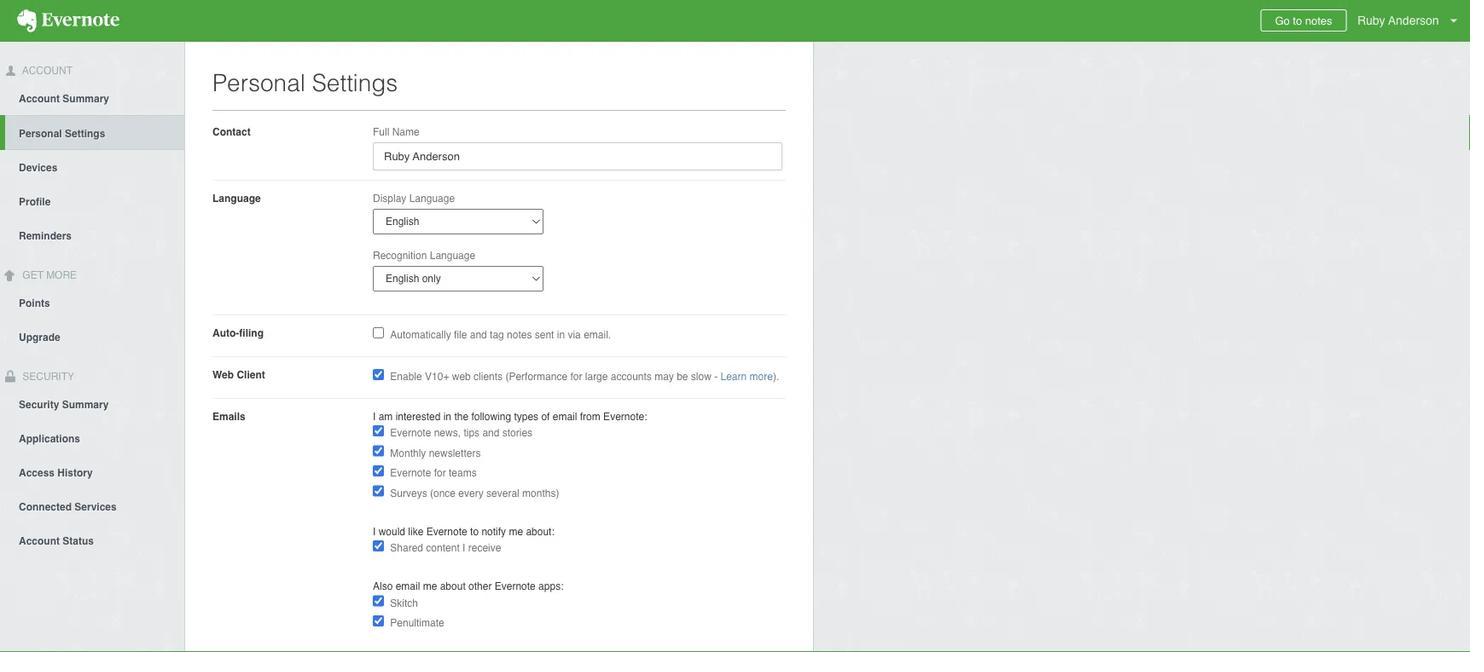 Task type: describe. For each thing, give the bounding box(es) containing it.
Full Name text field
[[373, 142, 782, 171]]

auto-
[[212, 327, 239, 339]]

reminders link
[[0, 218, 184, 252]]

connected services
[[19, 501, 117, 513]]

about
[[440, 581, 466, 593]]

Monthly newsletters checkbox
[[373, 446, 384, 457]]

get
[[22, 269, 43, 281]]

learn more link
[[721, 371, 773, 383]]

evernote image
[[0, 9, 137, 32]]

Evernote for teams checkbox
[[373, 466, 384, 477]]

monthly newsletters
[[390, 448, 481, 459]]

0 horizontal spatial notes
[[507, 329, 532, 341]]

recognition language
[[373, 250, 475, 262]]

security summary
[[19, 399, 109, 411]]

interested
[[396, 411, 441, 423]]

i would like evernote to notify me about:
[[373, 526, 554, 538]]

summary for security summary
[[62, 399, 109, 411]]

1 vertical spatial in
[[443, 411, 451, 423]]

from
[[580, 411, 600, 423]]

0 vertical spatial personal
[[212, 69, 305, 96]]

via
[[568, 329, 581, 341]]

receive
[[468, 543, 501, 555]]

monthly
[[390, 448, 426, 459]]

i for i would like evernote to notify me about:
[[373, 526, 376, 538]]

surveys (once every several months)
[[390, 488, 559, 500]]

full
[[373, 126, 389, 138]]

also email me about other evernote apps:
[[373, 581, 564, 593]]

of
[[541, 411, 550, 423]]

applications
[[19, 433, 80, 445]]

points
[[19, 297, 50, 309]]

surveys
[[390, 488, 427, 500]]

1 horizontal spatial to
[[1293, 14, 1302, 27]]

content
[[426, 543, 460, 555]]

access history link
[[0, 455, 184, 489]]

display language
[[373, 192, 455, 204]]

would
[[379, 526, 405, 538]]

account for account
[[20, 65, 73, 77]]

several
[[486, 488, 519, 500]]

file
[[454, 329, 467, 341]]

devices
[[19, 162, 57, 174]]

the
[[454, 411, 468, 423]]

).
[[773, 371, 779, 383]]

language for display
[[409, 192, 455, 204]]

web client
[[212, 369, 265, 381]]

1 horizontal spatial for
[[570, 371, 582, 383]]

like
[[408, 526, 424, 538]]

display
[[373, 192, 406, 204]]

evernote link
[[0, 0, 137, 42]]

enable v10+ web clients (performance for large accounts may be slow - learn more ).
[[390, 371, 779, 383]]

ruby anderson
[[1357, 14, 1439, 27]]

ruby
[[1357, 14, 1385, 27]]

Automatically file and tag notes sent in via email. checkbox
[[373, 328, 384, 339]]

-
[[714, 371, 718, 383]]

evernote news, tips and stories
[[390, 427, 532, 439]]

profile link
[[0, 184, 184, 218]]

upgrade
[[19, 332, 60, 344]]

i am interested in the following types of email from evernote:
[[373, 411, 647, 423]]

0 horizontal spatial me
[[423, 581, 437, 593]]

0 vertical spatial personal settings
[[212, 69, 398, 96]]

web
[[212, 369, 234, 381]]

email.
[[584, 329, 611, 341]]

more
[[750, 371, 773, 383]]

automatically file and tag notes sent in via email.
[[390, 329, 611, 341]]

account summary
[[19, 93, 109, 105]]

security for security summary
[[19, 399, 59, 411]]

learn
[[721, 371, 747, 383]]

types
[[514, 411, 538, 423]]

account status
[[19, 535, 94, 547]]

account status link
[[0, 523, 184, 557]]

Surveys (once every several months) checkbox
[[373, 486, 384, 497]]

auto-filing
[[212, 327, 264, 339]]

personal settings link
[[5, 115, 184, 150]]

i for i am interested in the following types of email from evernote:
[[373, 411, 376, 423]]

evernote:
[[603, 411, 647, 423]]

0 horizontal spatial settings
[[65, 128, 105, 140]]

name
[[392, 126, 420, 138]]

slow
[[691, 371, 711, 383]]

1 vertical spatial email
[[396, 581, 420, 593]]

apps:
[[538, 581, 564, 593]]

access
[[19, 467, 55, 479]]

0 vertical spatial in
[[557, 329, 565, 341]]

enable
[[390, 371, 422, 383]]

summary for account summary
[[63, 93, 109, 105]]

accounts
[[611, 371, 652, 383]]

0 horizontal spatial personal settings
[[19, 128, 105, 140]]

ruby anderson link
[[1353, 0, 1470, 42]]

0 vertical spatial email
[[553, 411, 577, 423]]

go
[[1275, 14, 1290, 27]]

tag
[[490, 329, 504, 341]]

1 vertical spatial personal
[[19, 128, 62, 140]]

1 horizontal spatial me
[[509, 526, 523, 538]]

evernote down the interested
[[390, 427, 431, 439]]



Task type: locate. For each thing, give the bounding box(es) containing it.
personal
[[212, 69, 305, 96], [19, 128, 62, 140]]

account for account summary
[[19, 93, 60, 105]]

profile
[[19, 196, 51, 208]]

notes right go
[[1305, 14, 1332, 27]]

personal up contact
[[212, 69, 305, 96]]

1 vertical spatial personal settings
[[19, 128, 105, 140]]

be
[[677, 371, 688, 383]]

settings up devices link
[[65, 128, 105, 140]]

Evernote news, tips and stories checkbox
[[373, 426, 384, 437]]

Penultimate checkbox
[[373, 616, 384, 627]]

1 horizontal spatial in
[[557, 329, 565, 341]]

go to notes link
[[1261, 9, 1347, 32]]

email
[[553, 411, 577, 423], [396, 581, 420, 593]]

language down contact
[[212, 192, 261, 204]]

evernote up shared content i receive
[[426, 526, 467, 538]]

am
[[379, 411, 393, 423]]

1 horizontal spatial settings
[[312, 69, 398, 96]]

notes right tag
[[507, 329, 532, 341]]

get more
[[20, 269, 77, 281]]

client
[[237, 369, 265, 381]]

1 vertical spatial to
[[470, 526, 479, 538]]

i
[[373, 411, 376, 423], [373, 526, 376, 538], [463, 543, 465, 555]]

Skitch checkbox
[[373, 596, 384, 607]]

0 vertical spatial for
[[570, 371, 582, 383]]

summary up applications link
[[62, 399, 109, 411]]

0 vertical spatial notes
[[1305, 14, 1332, 27]]

1 horizontal spatial personal settings
[[212, 69, 398, 96]]

me
[[509, 526, 523, 538], [423, 581, 437, 593]]

reminders
[[19, 230, 72, 242]]

me right notify
[[509, 526, 523, 538]]

connected services link
[[0, 489, 184, 523]]

1 vertical spatial security
[[19, 399, 59, 411]]

settings up full
[[312, 69, 398, 96]]

0 vertical spatial and
[[470, 329, 487, 341]]

full name
[[373, 126, 420, 138]]

0 vertical spatial settings
[[312, 69, 398, 96]]

email right of
[[553, 411, 577, 423]]

filing
[[239, 327, 264, 339]]

1 vertical spatial i
[[373, 526, 376, 538]]

other
[[468, 581, 492, 593]]

evernote right other
[[495, 581, 536, 593]]

large
[[585, 371, 608, 383]]

more
[[46, 269, 77, 281]]

1 vertical spatial for
[[434, 468, 446, 480]]

0 horizontal spatial personal
[[19, 128, 62, 140]]

0 vertical spatial i
[[373, 411, 376, 423]]

news,
[[434, 427, 461, 439]]

account inside 'link'
[[19, 93, 60, 105]]

notes
[[1305, 14, 1332, 27], [507, 329, 532, 341]]

teams
[[449, 468, 477, 480]]

history
[[57, 467, 93, 479]]

upgrade link
[[0, 320, 184, 354]]

1 horizontal spatial email
[[553, 411, 577, 423]]

notify
[[482, 526, 506, 538]]

0 horizontal spatial to
[[470, 526, 479, 538]]

0 horizontal spatial for
[[434, 468, 446, 480]]

Shared content I receive checkbox
[[373, 541, 384, 552]]

account summary link
[[0, 81, 184, 115]]

language for recognition
[[430, 250, 475, 262]]

status
[[63, 535, 94, 547]]

security for security
[[20, 371, 74, 383]]

summary inside 'link'
[[63, 93, 109, 105]]

months)
[[522, 488, 559, 500]]

for up (once
[[434, 468, 446, 480]]

and right file on the bottom left of the page
[[470, 329, 487, 341]]

0 vertical spatial me
[[509, 526, 523, 538]]

sent
[[535, 329, 554, 341]]

may
[[655, 371, 674, 383]]

account for account status
[[19, 535, 60, 547]]

1 vertical spatial notes
[[507, 329, 532, 341]]

about:
[[526, 526, 554, 538]]

automatically
[[390, 329, 451, 341]]

1 vertical spatial settings
[[65, 128, 105, 140]]

0 vertical spatial security
[[20, 371, 74, 383]]

security summary link
[[0, 387, 184, 421]]

2 vertical spatial i
[[463, 543, 465, 555]]

account up account summary
[[20, 65, 73, 77]]

web
[[452, 371, 471, 383]]

evernote for teams
[[390, 468, 477, 480]]

to left notify
[[470, 526, 479, 538]]

i left am
[[373, 411, 376, 423]]

evernote up surveys
[[390, 468, 431, 480]]

email up skitch
[[396, 581, 420, 593]]

v10+
[[425, 371, 449, 383]]

applications link
[[0, 421, 184, 455]]

2 vertical spatial account
[[19, 535, 60, 547]]

settings
[[312, 69, 398, 96], [65, 128, 105, 140]]

every
[[458, 488, 484, 500]]

connected
[[19, 501, 72, 513]]

contact
[[212, 126, 251, 138]]

account
[[20, 65, 73, 77], [19, 93, 60, 105], [19, 535, 60, 547]]

in left the
[[443, 411, 451, 423]]

1 vertical spatial account
[[19, 93, 60, 105]]

clients
[[474, 371, 503, 383]]

0 vertical spatial account
[[20, 65, 73, 77]]

0 vertical spatial summary
[[63, 93, 109, 105]]

shared content i receive
[[390, 543, 501, 555]]

recognition
[[373, 250, 427, 262]]

go to notes
[[1275, 14, 1332, 27]]

newsletters
[[429, 448, 481, 459]]

account up personal settings link at the top of the page
[[19, 93, 60, 105]]

i down i would like evernote to notify me about:
[[463, 543, 465, 555]]

for
[[570, 371, 582, 383], [434, 468, 446, 480]]

None checkbox
[[373, 369, 384, 381]]

(once
[[430, 488, 456, 500]]

following
[[471, 411, 511, 423]]

1 horizontal spatial notes
[[1305, 14, 1332, 27]]

services
[[75, 501, 117, 513]]

security up security summary
[[20, 371, 74, 383]]

in left "via" at the left
[[557, 329, 565, 341]]

language right display
[[409, 192, 455, 204]]

shared
[[390, 543, 423, 555]]

penultimate
[[390, 618, 444, 630]]

1 vertical spatial and
[[482, 427, 499, 439]]

summary up personal settings link at the top of the page
[[63, 93, 109, 105]]

1 vertical spatial me
[[423, 581, 437, 593]]

for left large
[[570, 371, 582, 383]]

account down "connected"
[[19, 535, 60, 547]]

0 horizontal spatial email
[[396, 581, 420, 593]]

anderson
[[1388, 14, 1439, 27]]

1 vertical spatial summary
[[62, 399, 109, 411]]

points link
[[0, 285, 184, 320]]

0 horizontal spatial in
[[443, 411, 451, 423]]

1 horizontal spatial personal
[[212, 69, 305, 96]]

notes inside go to notes link
[[1305, 14, 1332, 27]]

stories
[[502, 427, 532, 439]]

security up applications
[[19, 399, 59, 411]]

to right go
[[1293, 14, 1302, 27]]

personal up devices
[[19, 128, 62, 140]]

access history
[[19, 467, 93, 479]]

i up 'shared content i receive' option
[[373, 526, 376, 538]]

me left about
[[423, 581, 437, 593]]

emails
[[212, 411, 245, 423]]

and down following
[[482, 427, 499, 439]]

and
[[470, 329, 487, 341], [482, 427, 499, 439]]

tips
[[464, 427, 480, 439]]

skitch
[[390, 598, 418, 610]]

devices link
[[0, 150, 184, 184]]

language right recognition
[[430, 250, 475, 262]]

0 vertical spatial to
[[1293, 14, 1302, 27]]

personal settings
[[212, 69, 398, 96], [19, 128, 105, 140]]



Task type: vqa. For each thing, say whether or not it's contained in the screenshot.
notes
yes



